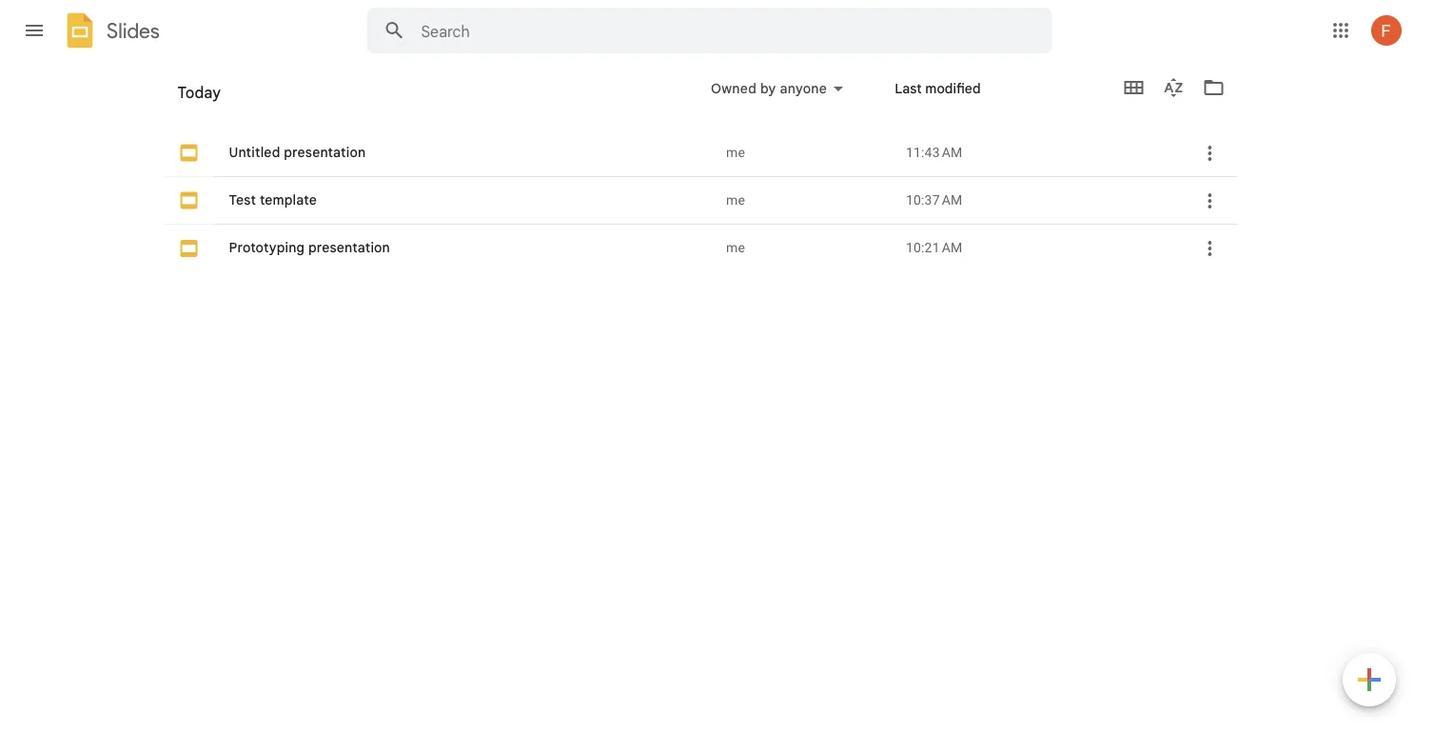 Task type: locate. For each thing, give the bounding box(es) containing it.
1 vertical spatial owned by me element
[[726, 191, 891, 210]]

last opened by me 11:43 am element
[[906, 143, 1170, 162]]

owned by me element inside test template option
[[726, 191, 891, 210]]

today
[[178, 83, 221, 102], [178, 90, 216, 107]]

me
[[726, 145, 746, 160], [726, 192, 746, 208], [726, 240, 746, 256]]

me inside "untitled presentation" option
[[726, 145, 746, 160]]

search image
[[376, 11, 414, 50]]

test
[[229, 192, 256, 209]]

presentation inside option
[[308, 239, 390, 256]]

0 horizontal spatial last modified
[[777, 91, 863, 108]]

test template
[[229, 192, 317, 209]]

0 horizontal spatial modified
[[808, 91, 863, 108]]

3 me from the top
[[726, 240, 746, 256]]

last modified up 11:43 am
[[895, 80, 981, 97]]

2 vertical spatial owned by me element
[[726, 238, 891, 258]]

1 owned by me element from the top
[[726, 143, 891, 162]]

owned by me element for test template
[[726, 191, 891, 210]]

modified right by
[[808, 91, 863, 108]]

presentation
[[284, 144, 366, 161], [308, 239, 390, 256]]

owned by me element
[[726, 143, 891, 162], [726, 191, 891, 210], [726, 238, 891, 258]]

owned by me element for prototyping presentation
[[726, 238, 891, 258]]

presentation inside option
[[284, 144, 366, 161]]

main menu image
[[23, 19, 46, 42]]

None search field
[[367, 8, 1053, 53]]

last opened by me 10:37 am element
[[906, 191, 1170, 210]]

11:43 am
[[906, 145, 963, 160]]

test template option
[[162, 99, 1238, 733]]

prototyping presentation
[[229, 239, 390, 256]]

me inside prototyping presentation option
[[726, 240, 746, 256]]

2 vertical spatial me
[[726, 240, 746, 256]]

3 owned by me element from the top
[[726, 238, 891, 258]]

owned
[[711, 80, 757, 97]]

today heading
[[162, 61, 670, 122]]

me for test template
[[726, 192, 746, 208]]

owned by me element for untitled presentation
[[726, 143, 891, 162]]

anyone
[[780, 80, 827, 97]]

template
[[260, 192, 317, 209]]

1 horizontal spatial modified
[[926, 80, 981, 97]]

last
[[895, 80, 922, 97], [777, 91, 804, 108]]

modified
[[926, 80, 981, 97], [808, 91, 863, 108]]

prototyping presentation option
[[162, 148, 1238, 733]]

1 today from the top
[[178, 83, 221, 102]]

1 me from the top
[[726, 145, 746, 160]]

untitled presentation option
[[162, 0, 1272, 733]]

presentation up template
[[284, 144, 366, 161]]

2 owned by me element from the top
[[726, 191, 891, 210]]

last right by
[[777, 91, 804, 108]]

presentation down template
[[308, 239, 390, 256]]

2 me from the top
[[726, 192, 746, 208]]

last up 11:43 am
[[895, 80, 922, 97]]

0 vertical spatial presentation
[[284, 144, 366, 161]]

2 today from the top
[[178, 90, 216, 107]]

prototyping
[[229, 239, 305, 256]]

by
[[761, 80, 777, 97]]

0 vertical spatial me
[[726, 145, 746, 160]]

list box
[[162, 0, 1272, 733]]

modified up 11:43 am
[[926, 80, 981, 97]]

last modified
[[895, 80, 981, 97], [777, 91, 863, 108]]

1 vertical spatial me
[[726, 192, 746, 208]]

Search bar text field
[[421, 22, 1005, 41]]

me inside test template option
[[726, 192, 746, 208]]

today inside heading
[[178, 83, 221, 102]]

owned by anyone
[[711, 80, 827, 97]]

1 vertical spatial presentation
[[308, 239, 390, 256]]

last modified right by
[[777, 91, 863, 108]]

create new presentation image
[[1343, 653, 1397, 710]]

me for untitled presentation
[[726, 145, 746, 160]]

0 vertical spatial owned by me element
[[726, 143, 891, 162]]

owned by anyone button
[[699, 77, 856, 100]]

presentation for untitled presentation
[[284, 144, 366, 161]]



Task type: describe. For each thing, give the bounding box(es) containing it.
today for untitled presentation
[[178, 90, 216, 107]]

10:21 am
[[906, 240, 963, 256]]

presentation for prototyping presentation
[[308, 239, 390, 256]]

untitled
[[229, 144, 280, 161]]

0 horizontal spatial last
[[777, 91, 804, 108]]

me for prototyping presentation
[[726, 240, 746, 256]]

untitled presentation
[[229, 144, 366, 161]]

1 horizontal spatial last modified
[[895, 80, 981, 97]]

last opened by me 10:21 am element
[[906, 238, 1170, 258]]

slides
[[107, 18, 160, 43]]

10:37 am
[[906, 192, 963, 208]]

list box containing untitled presentation
[[162, 0, 1272, 733]]

slides link
[[61, 11, 160, 53]]

today for last modified
[[178, 83, 221, 102]]

1 horizontal spatial last
[[895, 80, 922, 97]]



Task type: vqa. For each thing, say whether or not it's contained in the screenshot.
me inside Prototyping Presentation 'option'
yes



